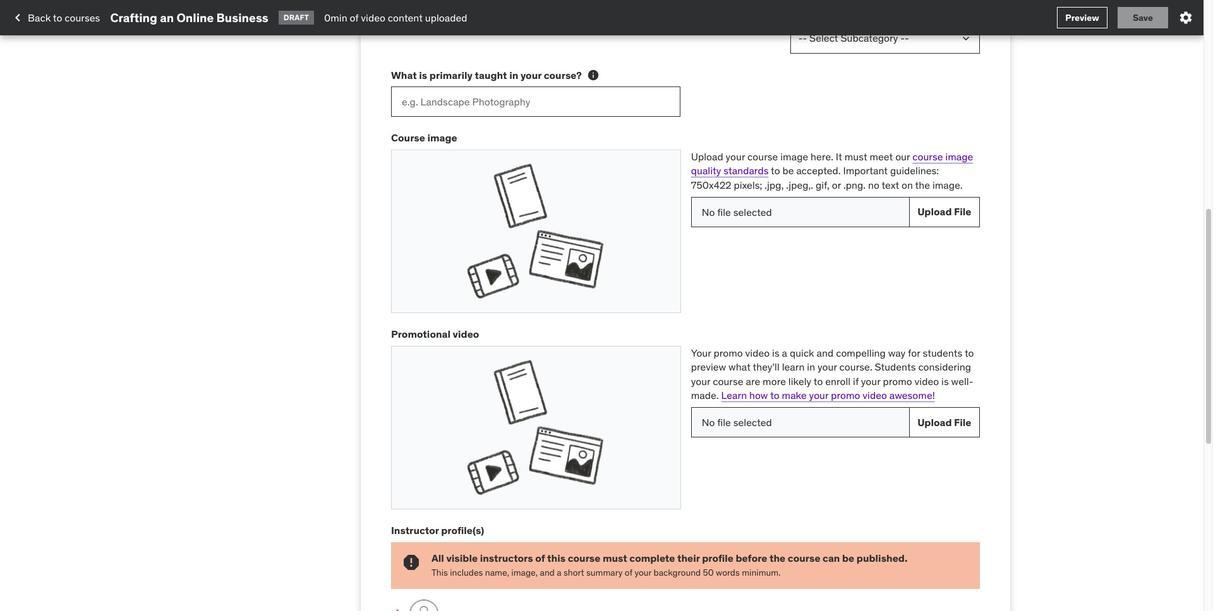 Task type: describe. For each thing, give the bounding box(es) containing it.
0 horizontal spatial in
[[510, 69, 519, 81]]

your up made.
[[691, 375, 711, 388]]

be inside to be accepted. important guidelines: 750x422 pixels; .jpg, .jpeg,. gif, or .png. no text on the image.
[[783, 164, 794, 177]]

draft
[[284, 13, 309, 22]]

are
[[746, 375, 761, 388]]

to down "more"
[[771, 389, 780, 402]]

upload for upload your course image here. it must meet our
[[918, 206, 952, 218]]

image for course image quality standards
[[946, 150, 974, 163]]

.png.
[[844, 179, 866, 191]]

0 vertical spatial promo
[[714, 347, 743, 360]]

text
[[882, 179, 900, 191]]

file for learn how to make your promo video awesome!
[[955, 416, 972, 429]]

profile
[[702, 552, 734, 565]]

50
[[703, 568, 714, 579]]

course
[[391, 132, 425, 144]]

can
[[823, 552, 840, 565]]

words
[[716, 568, 740, 579]]

to right students
[[965, 347, 974, 360]]

accepted.
[[797, 164, 841, 177]]

instructor
[[391, 525, 439, 537]]

name,
[[485, 568, 510, 579]]

preview
[[691, 361, 727, 374]]

0min of video content uploaded
[[324, 11, 468, 24]]

.jpeg,.
[[787, 179, 814, 191]]

promotional video
[[391, 328, 479, 341]]

image,
[[512, 568, 538, 579]]

way
[[889, 347, 906, 360]]

students
[[875, 361, 916, 374]]

gif,
[[816, 179, 830, 191]]

compelling
[[836, 347, 886, 360]]

business
[[217, 10, 269, 25]]

2 horizontal spatial is
[[942, 375, 949, 388]]

crafting
[[110, 10, 157, 25]]

back
[[28, 11, 51, 24]]

0 vertical spatial upload
[[691, 150, 724, 163]]

guidelines:
[[891, 164, 940, 177]]

instructor profile(s)
[[391, 525, 484, 537]]

be inside all visible instructors of this course must complete their profile before the course can be published. this includes name, image, and a short summary of your background 50 words minimum.
[[843, 552, 855, 565]]

if
[[853, 375, 859, 388]]

learn how to make your promo video awesome!
[[722, 389, 936, 402]]

video right promotional
[[453, 328, 479, 341]]

crafting an online business
[[110, 10, 269, 25]]

more
[[763, 375, 786, 388]]

incomplete image
[[391, 609, 404, 612]]

upload file for course image quality standards
[[918, 206, 972, 218]]

on
[[902, 179, 913, 191]]

this
[[432, 568, 448, 579]]

course inside your promo video is a quick and compelling way for students to preview what they'll learn in your course. students considering your course are more likely to enroll if your promo video is well- made.
[[713, 375, 744, 388]]

750x422
[[691, 179, 732, 191]]

your up enroll
[[818, 361, 837, 374]]

2 vertical spatial of
[[625, 568, 633, 579]]

to inside to be accepted. important guidelines: 750x422 pixels; .jpg, .jpeg,. gif, or .png. no text on the image.
[[771, 164, 780, 177]]

before
[[736, 552, 768, 565]]

0 vertical spatial is
[[419, 69, 428, 81]]

this
[[548, 552, 566, 565]]

image for course image
[[428, 132, 457, 144]]

the inside to be accepted. important guidelines: 750x422 pixels; .jpg, .jpeg,. gif, or .png. no text on the image.
[[916, 179, 931, 191]]

course image
[[391, 132, 457, 144]]

placeholder image
[[392, 347, 681, 509]]

awesome!
[[890, 389, 936, 402]]

1 horizontal spatial image
[[781, 150, 809, 163]]

course image quality standards
[[691, 150, 974, 177]]

no file selected for to
[[702, 417, 772, 429]]

your right if
[[862, 375, 881, 388]]

published.
[[857, 552, 908, 565]]

our
[[896, 150, 911, 163]]

to right back
[[53, 11, 62, 24]]

upload your course image here. it must meet our
[[691, 150, 913, 163]]

file for learn how to make your promo video awesome!
[[718, 417, 731, 429]]

file for course image quality standards
[[718, 206, 731, 219]]

a inside your promo video is a quick and compelling way for students to preview what they'll learn in your course. students considering your course are more likely to enroll if your promo video is well- made.
[[782, 347, 788, 360]]

course image quality standards link
[[691, 150, 974, 177]]

considering
[[919, 361, 972, 374]]

2 horizontal spatial promo
[[883, 375, 913, 388]]

it
[[836, 150, 843, 163]]

1 vertical spatial of
[[536, 552, 545, 565]]

what is primarily taught in your course?
[[391, 69, 582, 81]]

selected for make
[[734, 417, 772, 429]]

0min
[[324, 11, 347, 24]]

course up standards
[[748, 150, 778, 163]]

minimum.
[[742, 568, 781, 579]]

what
[[729, 361, 751, 374]]

instructors
[[480, 552, 533, 565]]

back to courses link
[[10, 7, 100, 28]]

visible
[[447, 552, 478, 565]]

back to courses
[[28, 11, 100, 24]]

your up standards
[[726, 150, 745, 163]]

courses
[[65, 11, 100, 24]]

quick
[[790, 347, 815, 360]]

what
[[391, 69, 417, 81]]

must for course
[[603, 552, 628, 565]]

well-
[[952, 375, 974, 388]]



Task type: vqa. For each thing, say whether or not it's contained in the screenshot.
Upload your course image here. It must meet our
yes



Task type: locate. For each thing, give the bounding box(es) containing it.
of right summary
[[625, 568, 633, 579]]

2 file from the top
[[955, 416, 972, 429]]

file down image.
[[955, 206, 972, 218]]

a up learn
[[782, 347, 788, 360]]

1 horizontal spatial promo
[[831, 389, 861, 402]]

2 horizontal spatial of
[[625, 568, 633, 579]]

promo down enroll
[[831, 389, 861, 402]]

image left here.
[[781, 150, 809, 163]]

includes
[[450, 568, 483, 579]]

2 vertical spatial promo
[[831, 389, 861, 402]]

1 file from the top
[[718, 206, 731, 219]]

made.
[[691, 389, 719, 402]]

is up they'll
[[773, 347, 780, 360]]

course?
[[544, 69, 582, 81]]

standards
[[724, 164, 769, 177]]

an
[[160, 10, 174, 25]]

file down "learn"
[[718, 417, 731, 429]]

your down the likely
[[810, 389, 829, 402]]

how
[[750, 389, 768, 402]]

0 vertical spatial selected
[[734, 206, 772, 219]]

1 vertical spatial in
[[808, 361, 816, 374]]

promotional
[[391, 328, 451, 341]]

course.
[[840, 361, 873, 374]]

0 horizontal spatial image
[[428, 132, 457, 144]]

image right the "course" at the left of page
[[428, 132, 457, 144]]

for
[[908, 347, 921, 360]]

is
[[419, 69, 428, 81], [773, 347, 780, 360], [942, 375, 949, 388]]

learn
[[722, 389, 747, 402]]

in inside your promo video is a quick and compelling way for students to preview what they'll learn in your course. students considering your course are more likely to enroll if your promo video is well- made.
[[808, 361, 816, 374]]

1 vertical spatial upload
[[918, 206, 952, 218]]

complete
[[630, 552, 675, 565]]

upload up quality
[[691, 150, 724, 163]]

1 horizontal spatial and
[[817, 347, 834, 360]]

must up summary
[[603, 552, 628, 565]]

and inside your promo video is a quick and compelling way for students to preview what they'll learn in your course. students considering your course are more likely to enroll if your promo video is well- made.
[[817, 347, 834, 360]]

0 vertical spatial upload file
[[918, 206, 972, 218]]

0 horizontal spatial be
[[783, 164, 794, 177]]

be
[[783, 164, 794, 177], [843, 552, 855, 565]]

file for course image quality standards
[[955, 206, 972, 218]]

2 file from the top
[[718, 417, 731, 429]]

image up image.
[[946, 150, 974, 163]]

must for it
[[845, 150, 868, 163]]

to up learn how to make your promo video awesome!
[[814, 375, 823, 388]]

no
[[869, 179, 880, 191]]

0 vertical spatial in
[[510, 69, 519, 81]]

a inside all visible instructors of this course must complete their profile before the course can be published. this includes name, image, and a short summary of your background 50 words minimum.
[[557, 568, 562, 579]]

0 vertical spatial a
[[782, 347, 788, 360]]

course up "learn"
[[713, 375, 744, 388]]

.jpg,
[[765, 179, 784, 191]]

promo
[[714, 347, 743, 360], [883, 375, 913, 388], [831, 389, 861, 402]]

video left content
[[361, 11, 386, 24]]

all visible instructors of this course must complete their profile before the course can be published. this includes name, image, and a short summary of your background 50 words minimum.
[[432, 552, 908, 579]]

must inside all visible instructors of this course must complete their profile before the course can be published. this includes name, image, and a short summary of your background 50 words minimum.
[[603, 552, 628, 565]]

video
[[361, 11, 386, 24], [453, 328, 479, 341], [746, 347, 770, 360], [915, 375, 940, 388], [863, 389, 888, 402]]

pixels;
[[734, 179, 763, 191]]

meet
[[870, 150, 893, 163]]

0 horizontal spatial is
[[419, 69, 428, 81]]

upload down awesome!
[[918, 416, 952, 429]]

1 vertical spatial upload file
[[918, 416, 972, 429]]

no file selected
[[702, 206, 772, 219], [702, 417, 772, 429]]

1 vertical spatial is
[[773, 347, 780, 360]]

and down this
[[540, 568, 555, 579]]

0 vertical spatial the
[[916, 179, 931, 191]]

no file selected down "learn"
[[702, 417, 772, 429]]

of right the 0min
[[350, 11, 359, 24]]

no for learn how to make your promo video awesome!
[[702, 417, 715, 429]]

your
[[691, 347, 712, 360]]

your down complete
[[635, 568, 652, 579]]

is right what
[[419, 69, 428, 81]]

here.
[[811, 150, 834, 163]]

file down well- at the bottom of the page
[[955, 416, 972, 429]]

important
[[844, 164, 888, 177]]

e.g. Landscape Photography text field
[[391, 86, 681, 117]]

your promo video is a quick and compelling way for students to preview what they'll learn in your course. students considering your course are more likely to enroll if your promo video is well- made.
[[691, 347, 974, 402]]

must
[[845, 150, 868, 163], [603, 552, 628, 565]]

upload down image.
[[918, 206, 952, 218]]

1 vertical spatial file
[[955, 416, 972, 429]]

selected
[[734, 206, 772, 219], [734, 417, 772, 429]]

your inside all visible instructors of this course must complete their profile before the course can be published. this includes name, image, and a short summary of your background 50 words minimum.
[[635, 568, 652, 579]]

profile(s)
[[441, 525, 484, 537]]

0 horizontal spatial promo
[[714, 347, 743, 360]]

background
[[654, 568, 701, 579]]

1 vertical spatial file
[[718, 417, 731, 429]]

1 horizontal spatial be
[[843, 552, 855, 565]]

1 vertical spatial no
[[702, 417, 715, 429]]

the
[[916, 179, 931, 191], [770, 552, 786, 565]]

upload file
[[918, 206, 972, 218], [918, 416, 972, 429]]

0 horizontal spatial must
[[603, 552, 628, 565]]

0 horizontal spatial a
[[557, 568, 562, 579]]

0 vertical spatial must
[[845, 150, 868, 163]]

your
[[521, 69, 542, 81], [726, 150, 745, 163], [818, 361, 837, 374], [691, 375, 711, 388], [862, 375, 881, 388], [810, 389, 829, 402], [635, 568, 652, 579]]

selected down "how"
[[734, 417, 772, 429]]

video down course.
[[863, 389, 888, 402]]

1 vertical spatial a
[[557, 568, 562, 579]]

1 horizontal spatial the
[[916, 179, 931, 191]]

1 selected from the top
[[734, 206, 772, 219]]

upload file down awesome!
[[918, 416, 972, 429]]

preview link
[[1058, 7, 1108, 28]]

learn how to make your promo video awesome! link
[[722, 389, 936, 402]]

1 vertical spatial the
[[770, 552, 786, 565]]

image
[[428, 132, 457, 144], [781, 150, 809, 163], [946, 150, 974, 163]]

and
[[817, 347, 834, 360], [540, 568, 555, 579]]

0 vertical spatial be
[[783, 164, 794, 177]]

their
[[678, 552, 700, 565]]

0 vertical spatial file
[[718, 206, 731, 219]]

image inside 'course image quality standards'
[[946, 150, 974, 163]]

0 vertical spatial of
[[350, 11, 359, 24]]

or
[[832, 179, 841, 191]]

0 vertical spatial file
[[955, 206, 972, 218]]

to up .jpg,
[[771, 164, 780, 177]]

1 no file selected from the top
[[702, 206, 772, 219]]

quality
[[691, 164, 722, 177]]

to be accepted. important guidelines: 750x422 pixels; .jpg, .jpeg,. gif, or .png. no text on the image.
[[691, 164, 963, 191]]

no down made.
[[702, 417, 715, 429]]

2 vertical spatial upload
[[918, 416, 952, 429]]

0 horizontal spatial and
[[540, 568, 555, 579]]

the right on
[[916, 179, 931, 191]]

no file selected for quality
[[702, 206, 772, 219]]

uploaded
[[425, 11, 468, 24]]

course up short
[[568, 552, 601, 565]]

1 upload file from the top
[[918, 206, 972, 218]]

be right can
[[843, 552, 855, 565]]

0 horizontal spatial of
[[350, 11, 359, 24]]

promo up what
[[714, 347, 743, 360]]

a left short
[[557, 568, 562, 579]]

be up .jpeg,.
[[783, 164, 794, 177]]

learn
[[782, 361, 805, 374]]

0 vertical spatial no
[[702, 206, 715, 219]]

content
[[388, 11, 423, 24]]

no
[[702, 206, 715, 219], [702, 417, 715, 429]]

file
[[718, 206, 731, 219], [718, 417, 731, 429]]

your up e.g. landscape photography "text box"
[[521, 69, 542, 81]]

1 vertical spatial and
[[540, 568, 555, 579]]

medium image
[[10, 10, 25, 25]]

2 no from the top
[[702, 417, 715, 429]]

make
[[782, 389, 807, 402]]

1 horizontal spatial of
[[536, 552, 545, 565]]

upload file for learn how to make your promo video awesome!
[[918, 416, 972, 429]]

0 horizontal spatial the
[[770, 552, 786, 565]]

1 vertical spatial no file selected
[[702, 417, 772, 429]]

in right taught
[[510, 69, 519, 81]]

save button
[[1118, 7, 1169, 28]]

1 vertical spatial must
[[603, 552, 628, 565]]

is down considering
[[942, 375, 949, 388]]

0 vertical spatial and
[[817, 347, 834, 360]]

students
[[923, 347, 963, 360]]

preview
[[1066, 12, 1100, 23]]

course settings image
[[1179, 10, 1194, 25]]

and inside all visible instructors of this course must complete their profile before the course can be published. this includes name, image, and a short summary of your background 50 words minimum.
[[540, 568, 555, 579]]

short
[[564, 568, 585, 579]]

video up awesome!
[[915, 375, 940, 388]]

course inside 'course image quality standards'
[[913, 150, 944, 163]]

the up minimum.
[[770, 552, 786, 565]]

1 horizontal spatial is
[[773, 347, 780, 360]]

1 vertical spatial promo
[[883, 375, 913, 388]]

the inside all visible instructors of this course must complete their profile before the course can be published. this includes name, image, and a short summary of your background 50 words minimum.
[[770, 552, 786, 565]]

0 vertical spatial no file selected
[[702, 206, 772, 219]]

1 vertical spatial selected
[[734, 417, 772, 429]]

upload for your promo video is a quick and compelling way for students to preview what they'll learn in your course. students considering your course are more likely to enroll if your promo video is well- made.
[[918, 416, 952, 429]]

must right it in the right of the page
[[845, 150, 868, 163]]

no file selected down "pixels;"
[[702, 206, 772, 219]]

enroll
[[826, 375, 851, 388]]

2 no file selected from the top
[[702, 417, 772, 429]]

1 horizontal spatial in
[[808, 361, 816, 374]]

of left this
[[536, 552, 545, 565]]

get info image
[[587, 69, 600, 81]]

2 upload file from the top
[[918, 416, 972, 429]]

in
[[510, 69, 519, 81], [808, 361, 816, 374]]

1 horizontal spatial must
[[845, 150, 868, 163]]

2 selected from the top
[[734, 417, 772, 429]]

no down 750x422
[[702, 206, 715, 219]]

1 horizontal spatial a
[[782, 347, 788, 360]]

1 no from the top
[[702, 206, 715, 219]]

likely
[[789, 375, 812, 388]]

online
[[177, 10, 214, 25]]

summary
[[587, 568, 623, 579]]

save
[[1133, 12, 1154, 23]]

all
[[432, 552, 444, 565]]

2 horizontal spatial image
[[946, 150, 974, 163]]

course left can
[[788, 552, 821, 565]]

video up they'll
[[746, 347, 770, 360]]

1 vertical spatial be
[[843, 552, 855, 565]]

1 file from the top
[[955, 206, 972, 218]]

and right quick
[[817, 347, 834, 360]]

primarily
[[430, 69, 473, 81]]

taught
[[475, 69, 507, 81]]

upload file down image.
[[918, 206, 972, 218]]

in down quick
[[808, 361, 816, 374]]

selected down "pixels;"
[[734, 206, 772, 219]]

course up guidelines:
[[913, 150, 944, 163]]

file down 750x422
[[718, 206, 731, 219]]

promo down students
[[883, 375, 913, 388]]

image.
[[933, 179, 963, 191]]

of
[[350, 11, 359, 24], [536, 552, 545, 565], [625, 568, 633, 579]]

2 vertical spatial is
[[942, 375, 949, 388]]

selected for standards
[[734, 206, 772, 219]]

no for course image quality standards
[[702, 206, 715, 219]]



